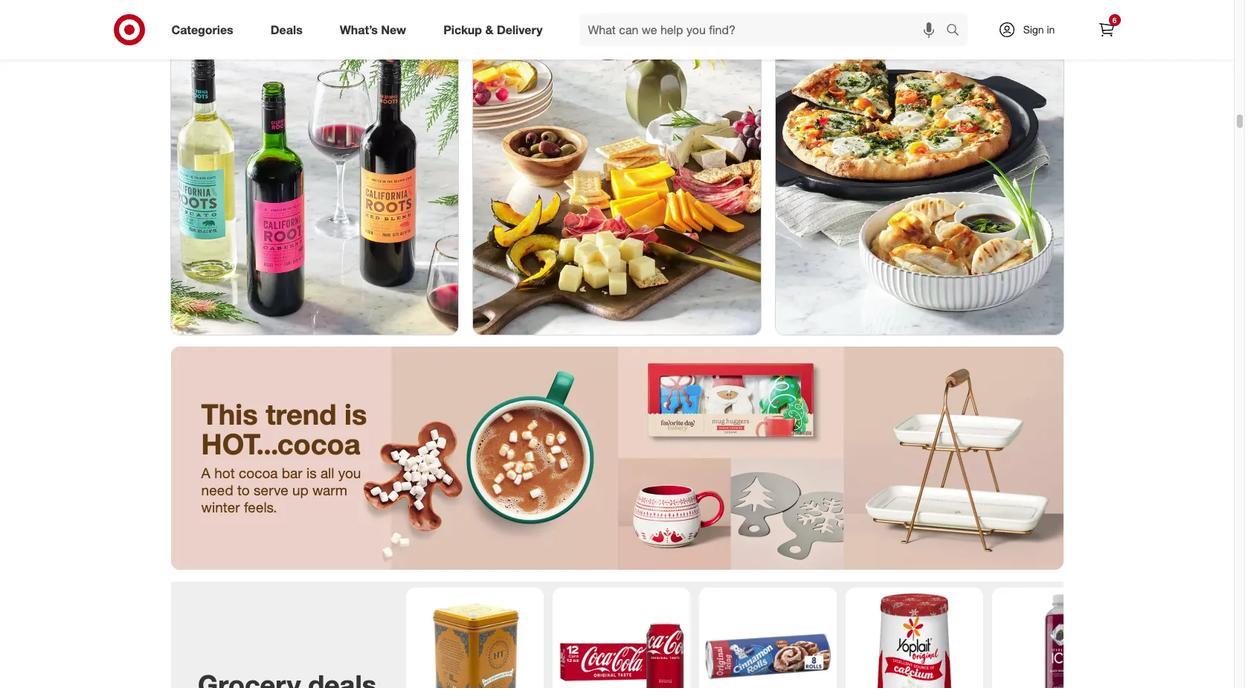 Task type: locate. For each thing, give the bounding box(es) containing it.
is
[[345, 397, 367, 431], [307, 465, 317, 482]]

1 vertical spatial is
[[307, 465, 317, 482]]

categories
[[172, 22, 234, 37]]

buy 5 for $3 on select yoplait yogurt image
[[852, 594, 978, 688]]

is right trend in the left bottom of the page
[[345, 397, 367, 431]]

search button
[[940, 13, 975, 49]]

all
[[321, 465, 335, 482]]

6
[[1113, 16, 1117, 25]]

1 horizontal spatial is
[[345, 397, 367, 431]]

pickup & delivery
[[444, 22, 543, 37]]

sign in
[[1024, 23, 1056, 36]]

deals
[[271, 22, 303, 37]]

$4.99 price on select harney & sons beverages image
[[412, 594, 538, 688]]

search
[[940, 24, 975, 38]]

serve
[[254, 482, 289, 499]]

is left all on the bottom
[[307, 465, 317, 482]]

0 horizontal spatial is
[[307, 465, 317, 482]]

0 vertical spatial is
[[345, 397, 367, 431]]

you
[[338, 465, 361, 482]]

in
[[1048, 23, 1056, 36]]

delivery
[[497, 22, 543, 37]]

to
[[237, 482, 250, 499]]



Task type: describe. For each thing, give the bounding box(es) containing it.
this
[[201, 397, 258, 431]]

pickup & delivery link
[[431, 13, 562, 46]]

What can we help you find? suggestions appear below search field
[[579, 13, 950, 46]]

warm
[[313, 482, 348, 499]]

need
[[201, 482, 233, 499]]

categories link
[[159, 13, 252, 46]]

sign in link
[[986, 13, 1079, 46]]

up
[[292, 482, 309, 499]]

buy 3 for $18 on select soda image
[[559, 594, 684, 688]]

feels.
[[244, 499, 277, 516]]

what's new link
[[327, 13, 425, 46]]

carousel region
[[171, 582, 1130, 688]]

cocoa
[[239, 465, 278, 482]]

6 link
[[1091, 13, 1124, 46]]

this trend is hot...cocoa a hot cocoa bar is all you need to serve up warm winter feels.
[[201, 397, 367, 516]]

a
[[201, 465, 211, 482]]

what's
[[340, 22, 378, 37]]

trend
[[266, 397, 337, 431]]

sign
[[1024, 23, 1045, 36]]

pickup
[[444, 22, 482, 37]]

winter
[[201, 499, 240, 516]]

buy 1, get 1 25% off select pillsbury refrigerated doughs. image
[[705, 594, 831, 688]]

&
[[486, 22, 494, 37]]

hot
[[215, 465, 235, 482]]

hot...cocoa
[[201, 427, 361, 461]]

deals link
[[258, 13, 321, 46]]

buy 5 for $5 on select sparkling ice water - 17 fl oz image
[[998, 594, 1124, 688]]

bar
[[282, 465, 303, 482]]

new
[[381, 22, 407, 37]]

what's new
[[340, 22, 407, 37]]



Task type: vqa. For each thing, say whether or not it's contained in the screenshot.
the HOT...cocoa
yes



